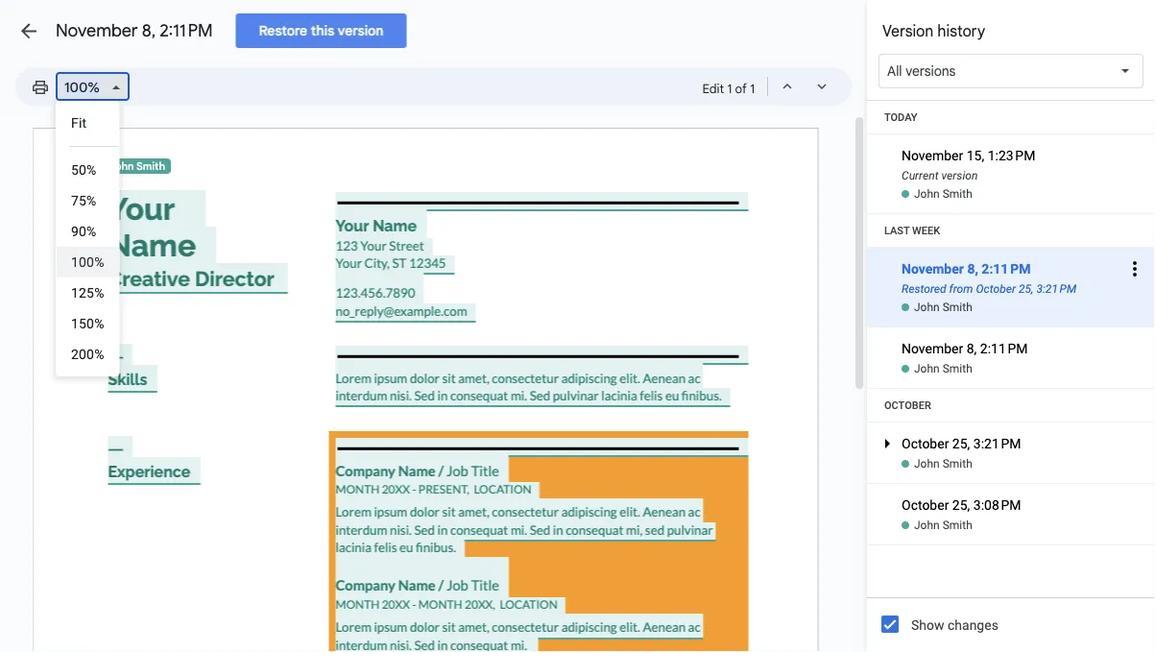 Task type: describe. For each thing, give the bounding box(es) containing it.
200%
[[71, 346, 104, 362]]

this
[[311, 22, 334, 39]]

2:11 pm
[[160, 20, 213, 41]]

restore
[[259, 22, 307, 39]]

changes
[[948, 617, 999, 633]]

of
[[735, 81, 747, 96]]

restored
[[902, 282, 947, 296]]

october inside 'heading'
[[885, 399, 931, 411]]

menu bar banner
[[0, 0, 1155, 114]]

current
[[902, 169, 939, 182]]

version history
[[883, 21, 986, 40]]

version
[[883, 21, 934, 40]]

from
[[950, 282, 973, 296]]

cell for last week
[[867, 328, 1155, 361]]

fit
[[71, 115, 87, 131]]

all
[[887, 62, 902, 79]]

october heading
[[867, 389, 1155, 423]]

Zoom text field
[[60, 74, 106, 101]]

last week heading
[[867, 214, 1155, 248]]

list box inside november 8, 2:11 pm application
[[56, 101, 120, 376]]

version inside restore this version button
[[338, 22, 384, 39]]

november 8, 2:11 pm
[[56, 20, 213, 41]]

edit
[[702, 81, 724, 96]]

last
[[885, 224, 910, 236]]

1 1 from the left
[[727, 81, 732, 96]]

90%
[[71, 223, 97, 239]]

restore this version
[[259, 22, 384, 39]]

versions list tree grid
[[867, 101, 1155, 546]]

3:21 pm
[[1037, 282, 1077, 296]]



Task type: vqa. For each thing, say whether or not it's contained in the screenshot.
150%
yes



Task type: locate. For each thing, give the bounding box(es) containing it.
2 row group from the top
[[867, 214, 1155, 389]]

1 horizontal spatial version
[[942, 169, 978, 182]]

1 vertical spatial cell
[[867, 484, 1155, 518]]

cell
[[867, 328, 1155, 361], [867, 484, 1155, 518]]

Show changes checkbox
[[882, 616, 899, 633]]

show changes
[[911, 617, 999, 633]]

Name this version text field
[[899, 256, 1121, 281]]

row group containing john smith
[[867, 389, 1155, 546]]

history
[[938, 21, 986, 40]]

all versions
[[887, 62, 956, 79]]

november 8, 2:11 pm application
[[0, 0, 1155, 652]]

1 vertical spatial version
[[942, 169, 978, 182]]

john smith
[[109, 159, 165, 172], [914, 187, 973, 201], [914, 301, 973, 314], [914, 362, 973, 376], [914, 457, 973, 471], [914, 519, 973, 532]]

john
[[109, 159, 134, 172], [914, 187, 940, 201], [914, 301, 940, 314], [914, 362, 940, 376], [914, 457, 940, 471], [914, 519, 940, 532]]

edit 1 of 1
[[702, 81, 755, 96]]

version
[[338, 22, 384, 39], [942, 169, 978, 182]]

1 horizontal spatial october
[[976, 282, 1016, 296]]

october inside cell
[[976, 282, 1016, 296]]

cell down 25,
[[867, 328, 1155, 361]]

october
[[976, 282, 1016, 296], [885, 399, 931, 411]]

0 vertical spatial october
[[976, 282, 1016, 296]]

restored from october 25, 3:21 pm
[[902, 282, 1077, 296]]

october up expand detailed versions image
[[885, 399, 931, 411]]

current version
[[902, 169, 978, 182]]

1 right of at the right top of page
[[750, 81, 755, 96]]

today heading
[[867, 101, 1155, 134]]

list box containing fit
[[56, 101, 120, 376]]

row group containing restored from october 25, 3:21 pm
[[867, 214, 1155, 389]]

more actions image
[[1124, 234, 1147, 303]]

25,
[[1019, 282, 1034, 296]]

version inside versions list tree grid
[[942, 169, 978, 182]]

list box
[[56, 101, 120, 376]]

cell down the october 'heading' at the right
[[867, 484, 1155, 518]]

100%
[[71, 254, 104, 270]]

1 horizontal spatial 1
[[750, 81, 755, 96]]

row group containing current version
[[867, 101, 1155, 214]]

1 vertical spatial october
[[885, 399, 931, 411]]

1 row group from the top
[[867, 101, 1155, 214]]

None field
[[56, 72, 130, 102]]

version right current
[[942, 169, 978, 182]]

restored from october 25, 3:21 pm cell
[[867, 234, 1155, 303]]

week
[[913, 224, 940, 236]]

8,
[[142, 20, 156, 41]]

today
[[885, 111, 918, 123]]

expand detailed versions image
[[876, 432, 899, 501]]

november
[[56, 20, 138, 41]]

version right this
[[338, 22, 384, 39]]

1 cell from the top
[[867, 328, 1155, 361]]

0 horizontal spatial 1
[[727, 81, 732, 96]]

2 1 from the left
[[750, 81, 755, 96]]

restore this version button
[[236, 13, 407, 48]]

mode and view toolbar
[[702, 67, 840, 106]]

smith
[[136, 159, 165, 172], [943, 187, 973, 201], [943, 301, 973, 314], [943, 362, 973, 376], [943, 457, 973, 471], [943, 519, 973, 532]]

all versions option
[[887, 61, 956, 81]]

0 horizontal spatial version
[[338, 22, 384, 39]]

none field inside menu bar banner
[[56, 72, 130, 102]]

0 vertical spatial version
[[338, 22, 384, 39]]

75%
[[71, 193, 97, 208]]

0 horizontal spatial october
[[885, 399, 931, 411]]

2 cell from the top
[[867, 484, 1155, 518]]

versions
[[906, 62, 956, 79]]

0 vertical spatial cell
[[867, 328, 1155, 361]]

50%
[[71, 162, 97, 178]]

edit 1 of 1 heading
[[702, 77, 755, 100]]

3 row group from the top
[[867, 389, 1155, 546]]

main toolbar
[[23, 72, 130, 102]]

1
[[727, 81, 732, 96], [750, 81, 755, 96]]

125%
[[71, 285, 104, 301]]

version history section
[[867, 0, 1155, 652]]

row group
[[867, 101, 1155, 214], [867, 214, 1155, 389], [867, 389, 1155, 546]]

october down name this version text field
[[976, 282, 1016, 296]]

1 left of at the right top of page
[[727, 81, 732, 96]]

last week
[[885, 224, 940, 236]]

150%
[[71, 316, 104, 331]]

cell for october
[[867, 484, 1155, 518]]

show
[[911, 617, 945, 633]]



